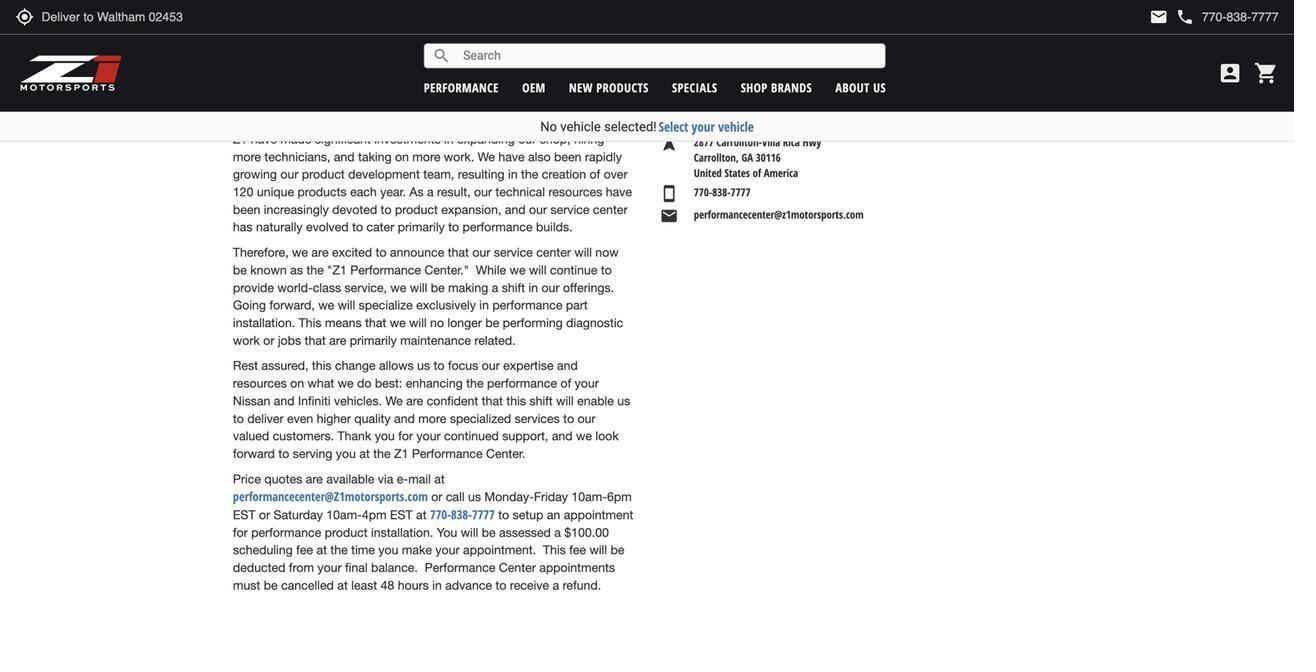 Task type: describe. For each thing, give the bounding box(es) containing it.
at inside rest assured, this change allows us to focus our expertise and resources on what we do best: enhancing the performance of your nissan and infiniti vehicles. we are confident that this shift will enable us to deliver even higher quality and more specialized services to our valued customers. thank you for your continued support, and we look forward to serving you at the z1 performance center.
[[359, 447, 370, 461]]

to down expansion,
[[448, 220, 459, 234]]

technical
[[496, 185, 545, 199]]

nissan inside at z1, we take pride in being the global leader in nissan and infiniti parts and performance. our dedication to these brands for over 20 years has allowed us to establish our expertise and earn this prestigious title. one of the key contributors to our knowledge base has been our service center, which has been at the core of our operations since the beginning.
[[503, 19, 540, 33]]

at left least
[[337, 579, 348, 593]]

related.
[[475, 333, 516, 348]]

in down making
[[479, 298, 489, 313]]

over inside unlike others who have shifted their focus solely to online sales, we at z1 have made significant investments in expanding our shop, hiring more technicians, and taking on more work. we have also been rapidly growing our product development team, resulting in the creation of over 120 unique products each year. as a result, our technical resources have been increasingly devoted to product expansion, and our service center has naturally evolved to cater primarily to performance builds.
[[604, 167, 628, 182]]

ga
[[742, 150, 753, 165]]

we right while at the top of the page
[[510, 263, 526, 277]]

service inside therefore, we are excited to announce that our service center will now be known as the "z1 performance center."  while we will continue to provide world-class service, we will be making a shift in our offerings. going forward, we will specialize exclusively in performance part installation. this means that we will no longer be performing diagnostic work or jobs that are primarily maintenance related.
[[494, 245, 533, 260]]

look
[[596, 429, 619, 443]]

has down 'contributors' on the top left
[[309, 89, 329, 103]]

as
[[410, 185, 424, 199]]

are inside price quotes are available via e-mail at performancecenter@z1motorsports.com
[[306, 472, 323, 486]]

1 horizontal spatial mail
[[1150, 8, 1168, 26]]

cancelled
[[281, 579, 334, 593]]

1 horizontal spatial 770-838-7777 link
[[686, 185, 758, 203]]

shift inside therefore, we are excited to announce that our service center will now be known as the "z1 performance center."  while we will continue to provide world-class service, we will be making a shift in our offerings. going forward, we will specialize exclusively in performance part installation. this means that we will no longer be performing diagnostic work or jobs that are primarily maintenance related.
[[502, 281, 525, 295]]

pride
[[316, 19, 344, 33]]

has inside unlike others who have shifted their focus solely to online sales, we at z1 have made significant investments in expanding our shop, hiring more technicians, and taking on more work. we have also been rapidly growing our product development team, resulting in the creation of over 120 unique products each year. as a result, our technical resources have been increasingly devoted to product expansion, and our service center has naturally evolved to cater primarily to performance builds.
[[233, 220, 253, 234]]

to right services
[[563, 412, 574, 426]]

appointments
[[539, 561, 615, 575]]

we inside rest assured, this change allows us to focus our expertise and resources on what we do best: enhancing the performance of your nissan and infiniti vehicles. we are confident that this shift will enable us to deliver even higher quality and more specialized services to our valued customers. thank you for your continued support, and we look forward to serving you at the z1 performance center.
[[385, 394, 403, 408]]

a down an
[[554, 526, 561, 540]]

be down appointment
[[611, 543, 625, 558]]

forward
[[233, 447, 275, 461]]

make
[[402, 543, 432, 558]]

from
[[289, 561, 314, 575]]

to down now
[[601, 263, 612, 277]]

have up significant
[[335, 115, 362, 129]]

service inside unlike others who have shifted their focus solely to online sales, we at z1 have made significant investments in expanding our shop, hiring more technicians, and taking on more work. we have also been rapidly growing our product development team, resulting in the creation of over 120 unique products each year. as a result, our technical resources have been increasingly devoted to product expansion, and our service center has naturally evolved to cater primarily to performance builds.
[[551, 203, 590, 217]]

2 horizontal spatial est
[[1034, 22, 1054, 35]]

and down services
[[552, 429, 573, 443]]

jobs
[[278, 333, 301, 348]]

1 vertical spatial you
[[336, 447, 356, 461]]

enhancing
[[406, 376, 463, 391]]

time
[[351, 543, 375, 558]]

2 vertical spatial this
[[506, 394, 526, 408]]

us up enhancing
[[417, 359, 430, 373]]

this inside to setup an appointment for performance product installation. you will be assessed a $100.00 scheduling fee at the time you make your appointment.  this fee will be deducted from your final balance.  performance center appointments must be cancelled at least 48 hours in advance to receive a refund.
[[543, 543, 566, 558]]

even
[[287, 412, 313, 426]]

beginning.
[[576, 89, 634, 103]]

performance inside therefore, we are excited to announce that our service center will now be known as the "z1 performance center."  while we will continue to provide world-class service, we will be making a shift in our offerings. going forward, we will specialize exclusively in performance part installation. this means that we will no longer be performing diagnostic work or jobs that are primarily maintenance related.
[[492, 298, 563, 313]]

z1 motorsports logo image
[[19, 54, 123, 92]]

2 vertical spatial or
[[259, 508, 270, 522]]

and up enable
[[557, 359, 578, 373]]

for inside rest assured, this change allows us to focus our expertise and resources on what we do best: enhancing the performance of your nissan and infiniti vehicles. we are confident that this shift will enable us to deliver even higher quality and more specialized services to our valued customers. thank you for your continued support, and we look forward to serving you at the z1 performance center.
[[398, 429, 413, 443]]

setup
[[513, 508, 544, 522]]

at inside unlike others who have shifted their focus solely to online sales, we at z1 have made significant investments in expanding our shop, hiring more technicians, and taking on more work. we have also been rapidly growing our product development team, resulting in the creation of over 120 unique products each year. as a result, our technical resources have been increasingly devoted to product expansion, and our service center has naturally evolved to cater primarily to performance builds.
[[607, 115, 618, 129]]

no
[[540, 119, 557, 134]]

the up sales,
[[555, 89, 573, 103]]

monday-friday
[[668, 22, 741, 35]]

of up the "center,"
[[233, 72, 244, 86]]

in up our
[[347, 19, 357, 33]]

of inside rest assured, this change allows us to focus our expertise and resources on what we do best: enhancing the performance of your nissan and infiniti vehicles. we are confident that this shift will enable us to deliver even higher quality and more specialized services to our valued customers. thank you for your continued support, and we look forward to serving you at the z1 performance center.
[[561, 376, 571, 391]]

be down deducted
[[264, 579, 278, 593]]

serving
[[293, 447, 333, 461]]

class
[[313, 281, 341, 295]]

establish
[[310, 54, 359, 68]]

to up quotes
[[278, 447, 289, 461]]

will left no
[[409, 316, 427, 330]]

2 fee from the left
[[569, 543, 586, 558]]

diagnostic
[[566, 316, 623, 330]]

and up even
[[274, 394, 295, 408]]

be up provide
[[233, 263, 247, 277]]

america
[[764, 166, 798, 180]]

announce
[[390, 245, 444, 260]]

the left "core"
[[377, 89, 394, 103]]

0 horizontal spatial 10am-
[[326, 508, 362, 522]]

phone link
[[1176, 8, 1279, 26]]

the down allowed
[[247, 72, 264, 86]]

will inside rest assured, this change allows us to focus our expertise and resources on what we do best: enhancing the performance of your nissan and infiniti vehicles. we are confident that this shift will enable us to deliver even higher quality and more specialized services to our valued customers. thank you for your continued support, and we look forward to serving you at the z1 performance center.
[[556, 394, 574, 408]]

will up continue
[[575, 245, 592, 260]]

allows
[[379, 359, 414, 373]]

oem link
[[522, 79, 546, 96]]

or call us monday-friday 10am-6pm est or saturday 10am-4pm est at
[[233, 490, 632, 522]]

0 horizontal spatial 7777
[[472, 507, 495, 523]]

carrollton,
[[694, 150, 739, 165]]

20
[[555, 36, 569, 51]]

will left continue
[[529, 263, 547, 277]]

confident
[[427, 394, 478, 408]]

performing
[[503, 316, 563, 330]]

at up "cancelled"
[[317, 543, 327, 558]]

team,
[[423, 167, 454, 182]]

a inside unlike others who have shifted their focus solely to online sales, we at z1 have made significant investments in expanding our shop, hiring more technicians, and taking on more work. we have also been rapidly growing our product development team, resulting in the creation of over 120 unique products each year. as a result, our technical resources have been increasingly devoted to product expansion, and our service center has naturally evolved to cater primarily to performance builds.
[[427, 185, 434, 199]]

1 fee from the left
[[296, 543, 313, 558]]

and down at
[[233, 36, 254, 51]]

the up the dedication
[[394, 19, 412, 33]]

an
[[547, 508, 560, 522]]

significant
[[315, 132, 371, 146]]

quality
[[354, 412, 391, 426]]

saturday sunday
[[668, 42, 711, 73]]

one
[[603, 54, 626, 68]]

1 horizontal spatial vehicle
[[718, 118, 754, 136]]

we down specialize
[[390, 316, 406, 330]]

center.
[[486, 447, 525, 461]]

we left do
[[338, 376, 354, 391]]

each
[[350, 185, 377, 199]]

expertise inside at z1, we take pride in being the global leader in nissan and infiniti parts and performance. our dedication to these brands for over 20 years has allowed us to establish our expertise and earn this prestigious title. one of the key contributors to our knowledge base has been our service center, which has been at the core of our operations since the beginning.
[[384, 54, 434, 68]]

rest assured, this change allows us to focus our expertise and resources on what we do best: enhancing the performance of your nissan and infiniti vehicles. we are confident that this shift will enable us to deliver even higher quality and more specialized services to our valued customers. thank you for your continued support, and we look forward to serving you at the z1 performance center.
[[233, 359, 630, 461]]

online
[[517, 115, 549, 129]]

the inside to setup an appointment for performance product installation. you will be assessed a $100.00 scheduling fee at the time you make your appointment.  this fee will be deducted from your final balance.  performance center appointments must be cancelled at least 48 hours in advance to receive a refund.
[[330, 543, 348, 558]]

their
[[406, 115, 430, 129]]

have left also on the left of page
[[499, 150, 525, 164]]

be up exclusively
[[431, 281, 445, 295]]

in up work.
[[444, 132, 454, 146]]

prestigious
[[513, 54, 573, 68]]

price
[[233, 472, 261, 486]]

maintenance
[[400, 333, 471, 348]]

continued
[[444, 429, 499, 443]]

smartphone
[[660, 185, 679, 203]]

increasingly
[[264, 203, 329, 217]]

1 horizontal spatial brands
[[771, 79, 812, 96]]

your down you
[[436, 543, 460, 558]]

work
[[233, 333, 260, 348]]

6pm
[[607, 490, 632, 504]]

z1 inside rest assured, this change allows us to focus our expertise and resources on what we do best: enhancing the performance of your nissan and infiniti vehicles. we are confident that this shift will enable us to deliver even higher quality and more specialized services to our valued customers. thank you for your continued support, and we look forward to serving you at the z1 performance center.
[[394, 447, 409, 461]]

united
[[694, 166, 722, 180]]

primarily inside therefore, we are excited to announce that our service center will now be known as the "z1 performance center."  while we will continue to provide world-class service, we will be making a shift in our offerings. going forward, we will specialize exclusively in performance part installation. this means that we will no longer be performing diagnostic work or jobs that are primarily maintenance related.
[[350, 333, 397, 348]]

and down these
[[438, 54, 458, 68]]

and down technical
[[505, 203, 526, 217]]

to up enhancing
[[434, 359, 445, 373]]

of down the knowledge
[[425, 89, 436, 103]]

hiring
[[574, 132, 605, 146]]

about us link
[[836, 79, 886, 96]]

builds.
[[536, 220, 573, 234]]

continue
[[550, 263, 598, 277]]

making
[[448, 281, 488, 295]]

been down 'contributors' on the top left
[[332, 89, 360, 103]]

has up one
[[605, 36, 625, 51]]

nissan inside rest assured, this change allows us to focus our expertise and resources on what we do best: enhancing the performance of your nissan and infiniti vehicles. we are confident that this shift will enable us to deliver even higher quality and more specialized services to our valued customers. thank you for your continued support, and we look forward to serving you at the z1 performance center.
[[233, 394, 270, 408]]

in right leader
[[490, 19, 499, 33]]

our
[[335, 36, 355, 51]]

best:
[[375, 376, 402, 391]]

been down 120
[[233, 203, 260, 217]]

and down significant
[[334, 150, 355, 164]]

the up confident
[[466, 376, 484, 391]]

quotes
[[264, 472, 302, 486]]

us inside at z1, we take pride in being the global leader in nissan and infiniti parts and performance. our dedication to these brands for over 20 years has allowed us to establish our expertise and earn this prestigious title. one of the key contributors to our knowledge base has been our service center, which has been at the core of our operations since the beginning.
[[279, 54, 292, 68]]

also
[[528, 150, 551, 164]]

center inside unlike others who have shifted their focus solely to online sales, we at z1 have made significant investments in expanding our shop, hiring more technicians, and taking on more work. we have also been rapidly growing our product development team, resulting in the creation of over 120 unique products each year. as a result, our technical resources have been increasingly devoted to product expansion, and our service center has naturally evolved to cater primarily to performance builds.
[[593, 203, 628, 217]]

performance.
[[257, 36, 331, 51]]

rapidly
[[585, 150, 622, 164]]

to down performance.
[[295, 54, 306, 68]]

be up related.
[[485, 316, 499, 330]]

will right you
[[461, 526, 478, 540]]

resources inside rest assured, this change allows us to focus our expertise and resources on what we do best: enhancing the performance of your nissan and infiniti vehicles. we are confident that this shift will enable us to deliver even higher quality and more specialized services to our valued customers. thank you for your continued support, and we look forward to serving you at the z1 performance center.
[[233, 376, 287, 391]]

are down means
[[329, 333, 346, 348]]

will up exclusively
[[410, 281, 427, 295]]

2877
[[694, 135, 714, 150]]

part
[[566, 298, 588, 313]]

on inside rest assured, this change allows us to focus our expertise and resources on what we do best: enhancing the performance of your nissan and infiniti vehicles. we are confident that this shift will enable us to deliver even higher quality and more specialized services to our valued customers. thank you for your continued support, and we look forward to serving you at the z1 performance center.
[[290, 376, 304, 391]]

we up as
[[292, 245, 308, 260]]

to setup an appointment for performance product installation. you will be assessed a $100.00 scheduling fee at the time you make your appointment.  this fee will be deducted from your final balance.  performance center appointments must be cancelled at least 48 hours in advance to receive a refund.
[[233, 508, 634, 593]]

0 vertical spatial you
[[375, 429, 395, 443]]

expansion,
[[441, 203, 502, 217]]

expanding
[[457, 132, 515, 146]]

as
[[290, 263, 303, 277]]

us
[[873, 79, 886, 96]]

that up making
[[448, 245, 469, 260]]

more inside rest assured, this change allows us to focus our expertise and resources on what we do best: enhancing the performance of your nissan and infiniti vehicles. we are confident that this shift will enable us to deliver even higher quality and more specialized services to our valued customers. thank you for your continued support, and we look forward to serving you at the z1 performance center.
[[418, 412, 446, 426]]

in up technical
[[508, 167, 518, 182]]

to right the solely
[[502, 115, 513, 129]]

means
[[325, 316, 362, 330]]

a left refund.
[[553, 579, 559, 593]]

we down class
[[318, 298, 334, 313]]

now
[[596, 245, 619, 260]]

rest
[[233, 359, 258, 373]]

1 horizontal spatial friday
[[711, 22, 741, 35]]

expertise inside rest assured, this change allows us to focus our expertise and resources on what we do best: enhancing the performance of your nissan and infiniti vehicles. we are confident that this shift will enable us to deliver even higher quality and more specialized services to our valued customers. thank you for your continued support, and we look forward to serving you at the z1 performance center.
[[503, 359, 554, 373]]

1 vertical spatial this
[[312, 359, 332, 373]]

product inside to setup an appointment for performance product installation. you will be assessed a $100.00 scheduling fee at the time you make your appointment.  this fee will be deducted from your final balance.  performance center appointments must be cancelled at least 48 hours in advance to receive a refund.
[[325, 526, 368, 540]]

have down unlike
[[251, 132, 277, 146]]

we left the look
[[576, 429, 592, 443]]

parts
[[604, 19, 633, 33]]

result,
[[437, 185, 471, 199]]

take
[[289, 19, 312, 33]]

the up via
[[373, 447, 391, 461]]

specialized
[[450, 412, 511, 426]]

valued
[[233, 429, 269, 443]]

your right select
[[692, 118, 715, 136]]

in up performing
[[529, 281, 538, 295]]

your up enable
[[575, 376, 599, 391]]

specialize
[[359, 298, 413, 313]]

we inside unlike others who have shifted their focus solely to online sales, we at z1 have made significant investments in expanding our shop, hiring more technicians, and taking on more work. we have also been rapidly growing our product development team, resulting in the creation of over 120 unique products each year. as a result, our technical resources have been increasingly devoted to product expansion, and our service center has naturally evolved to cater primarily to performance builds.
[[478, 150, 495, 164]]

we inside at z1, we take pride in being the global leader in nissan and infiniti parts and performance. our dedication to these brands for over 20 years has allowed us to establish our expertise and earn this prestigious title. one of the key contributors to our knowledge base has been our service center, which has been at the core of our operations since the beginning.
[[270, 19, 285, 33]]

we up specialize
[[390, 281, 406, 295]]

0 vertical spatial 838-
[[712, 185, 731, 200]]

1 horizontal spatial monday-
[[668, 22, 711, 35]]

1 vertical spatial or
[[431, 490, 443, 504]]

1 vertical spatial product
[[395, 203, 438, 217]]

this inside therefore, we are excited to announce that our service center will now be known as the "z1 performance center."  while we will continue to provide world-class service, we will be making a shift in our offerings. going forward, we will specialize exclusively in performance part installation. this means that we will no longer be performing diagnostic work or jobs that are primarily maintenance related.
[[299, 316, 322, 330]]

in inside to setup an appointment for performance product installation. you will be assessed a $100.00 scheduling fee at the time you make your appointment.  this fee will be deducted from your final balance.  performance center appointments must be cancelled at least 48 hours in advance to receive a refund.
[[432, 579, 442, 593]]

0 vertical spatial product
[[302, 167, 345, 182]]

no
[[430, 316, 444, 330]]

48
[[381, 579, 394, 593]]

your down confident
[[417, 429, 441, 443]]

or inside therefore, we are excited to announce that our service center will now be known as the "z1 performance center."  while we will continue to provide world-class service, we will be making a shift in our offerings. going forward, we will specialize exclusively in performance part installation. this means that we will no longer be performing diagnostic work or jobs that are primarily maintenance related.
[[263, 333, 275, 348]]

account_box link
[[1214, 61, 1247, 86]]

you
[[437, 526, 457, 540]]

and up 20
[[543, 19, 564, 33]]

since
[[523, 89, 552, 103]]



Task type: locate. For each thing, give the bounding box(es) containing it.
the
[[394, 19, 412, 33], [247, 72, 264, 86], [377, 89, 394, 103], [555, 89, 573, 103], [521, 167, 539, 182], [306, 263, 324, 277], [466, 376, 484, 391], [373, 447, 391, 461], [330, 543, 348, 558]]

1 vertical spatial z1
[[233, 132, 247, 146]]

performance inside to setup an appointment for performance product installation. you will be assessed a $100.00 scheduling fee at the time you make your appointment.  this fee will be deducted from your final balance.  performance center appointments must be cancelled at least 48 hours in advance to receive a refund.
[[251, 526, 321, 540]]

over up prestigious
[[528, 36, 552, 51]]

for up "e-"
[[398, 429, 413, 443]]

0 horizontal spatial mail
[[408, 472, 431, 486]]

1 vertical spatial monday-
[[485, 490, 534, 504]]

shift inside rest assured, this change allows us to focus our expertise and resources on what we do best: enhancing the performance of your nissan and infiniti vehicles. we are confident that this shift will enable us to deliver even higher quality and more specialized services to our valued customers. thank you for your continued support, and we look forward to serving you at the z1 performance center.
[[530, 394, 553, 408]]

on inside unlike others who have shifted their focus solely to online sales, we at z1 have made significant investments in expanding our shop, hiring more technicians, and taking on more work. we have also been rapidly growing our product development team, resulting in the creation of over 120 unique products each year. as a result, our technical resources have been increasingly devoted to product expansion, and our service center has naturally evolved to cater primarily to performance builds.
[[395, 150, 409, 164]]

phone
[[1176, 8, 1194, 26]]

1 vertical spatial center
[[536, 245, 571, 260]]

focus up enhancing
[[448, 359, 478, 373]]

we down 'best:'
[[385, 394, 403, 408]]

0 horizontal spatial installation.
[[233, 316, 295, 330]]

to down devoted at left
[[352, 220, 363, 234]]

at
[[233, 19, 245, 33]]

of down ga at top
[[753, 166, 761, 180]]

for inside to setup an appointment for performance product installation. you will be assessed a $100.00 scheduling fee at the time you make your appointment.  this fee will be deducted from your final balance.  performance center appointments must be cancelled at least 48 hours in advance to receive a refund.
[[233, 526, 248, 540]]

going
[[233, 298, 266, 313]]

0 vertical spatial installation.
[[233, 316, 295, 330]]

products inside unlike others who have shifted their focus solely to online sales, we at z1 have made significant investments in expanding our shop, hiring more technicians, and taking on more work. we have also been rapidly growing our product development team, resulting in the creation of over 120 unique products each year. as a result, our technical resources have been increasingly devoted to product expansion, and our service center has naturally evolved to cater primarily to performance builds.
[[298, 185, 347, 199]]

at down thank on the bottom left of the page
[[359, 447, 370, 461]]

1 horizontal spatial 770-838-7777
[[694, 185, 751, 200]]

to down center
[[496, 579, 507, 593]]

0 vertical spatial nissan
[[503, 19, 540, 33]]

service inside at z1, we take pride in being the global leader in nissan and infiniti parts and performance. our dedication to these brands for over 20 years has allowed us to establish our expertise and earn this prestigious title. one of the key contributors to our knowledge base has been our service center, which has been at the core of our operations since the beginning.
[[565, 72, 604, 86]]

0 horizontal spatial over
[[528, 36, 552, 51]]

performance down earn
[[424, 79, 499, 96]]

for up scheduling
[[233, 526, 248, 540]]

are inside rest assured, this change allows us to focus our expertise and resources on what we do best: enhancing the performance of your nissan and infiniti vehicles. we are confident that this shift will enable us to deliver even higher quality and more specialized services to our valued customers. thank you for your continued support, and we look forward to serving you at the z1 performance center.
[[406, 394, 423, 408]]

1 vertical spatial 838-
[[451, 507, 472, 523]]

shop brands
[[741, 79, 812, 96]]

performance up services
[[487, 376, 557, 391]]

enable
[[577, 394, 614, 408]]

us right call in the left of the page
[[468, 490, 481, 504]]

has up operations
[[490, 72, 510, 86]]

primarily inside unlike others who have shifted their focus solely to online sales, we at z1 have made significant investments in expanding our shop, hiring more technicians, and taking on more work. we have also been rapidly growing our product development team, resulting in the creation of over 120 unique products each year. as a result, our technical resources have been increasingly devoted to product expansion, and our service center has naturally evolved to cater primarily to performance builds.
[[398, 220, 445, 234]]

2 vertical spatial service
[[494, 245, 533, 260]]

been up creation in the top of the page
[[554, 150, 582, 164]]

center down the builds.
[[536, 245, 571, 260]]

oem
[[522, 79, 546, 96]]

770-838-7777 link
[[686, 185, 758, 203], [430, 507, 495, 523]]

service up while at the top of the page
[[494, 245, 533, 260]]

call
[[446, 490, 465, 504]]

1 vertical spatial 770-838-7777 link
[[430, 507, 495, 523]]

investments
[[374, 132, 441, 146]]

have down the rapidly
[[606, 185, 632, 199]]

e-
[[397, 472, 408, 486]]

0 horizontal spatial we
[[385, 394, 403, 408]]

z1 down unlike
[[233, 132, 247, 146]]

to left setup
[[498, 508, 509, 522]]

you inside to setup an appointment for performance product installation. you will be assessed a $100.00 scheduling fee at the time you make your appointment.  this fee will be deducted from your final balance.  performance center appointments must be cancelled at least 48 hours in advance to receive a refund.
[[378, 543, 399, 558]]

1 horizontal spatial z1
[[394, 447, 409, 461]]

performance inside rest assured, this change allows us to focus our expertise and resources on what we do best: enhancing the performance of your nissan and infiniti vehicles. we are confident that this shift will enable us to deliver even higher quality and more specialized services to our valued customers. thank you for your continued support, and we look forward to serving you at the z1 performance center.
[[487, 376, 557, 391]]

your left final
[[317, 561, 342, 575]]

1 vertical spatial 770-
[[430, 507, 451, 523]]

4pm
[[362, 508, 387, 522]]

0 vertical spatial for
[[510, 36, 524, 51]]

0 vertical spatial 770-838-7777
[[694, 185, 751, 200]]

for up prestigious
[[510, 36, 524, 51]]

installation. inside to setup an appointment for performance product installation. you will be assessed a $100.00 scheduling fee at the time you make your appointment.  this fee will be deducted from your final balance.  performance center appointments must be cancelled at least 48 hours in advance to receive a refund.
[[371, 526, 433, 540]]

service up the builds.
[[551, 203, 590, 217]]

0 horizontal spatial 770-
[[430, 507, 451, 523]]

these
[[434, 36, 464, 51]]

product down technicians,
[[302, 167, 345, 182]]

monday- up saturday sunday
[[668, 22, 711, 35]]

saturday inside "or call us monday-friday 10am-6pm est or saturday 10am-4pm est at"
[[274, 508, 323, 522]]

over
[[528, 36, 552, 51], [604, 167, 628, 182]]

taking
[[358, 150, 392, 164]]

0 horizontal spatial monday-
[[485, 490, 534, 504]]

2 vertical spatial product
[[325, 526, 368, 540]]

1 horizontal spatial on
[[395, 150, 409, 164]]

1 horizontal spatial products
[[596, 79, 649, 96]]

products up increasingly
[[298, 185, 347, 199]]

in
[[347, 19, 357, 33], [490, 19, 499, 33], [444, 132, 454, 146], [508, 167, 518, 182], [529, 281, 538, 295], [479, 298, 489, 313], [432, 579, 442, 593]]

1 vertical spatial infiniti
[[298, 394, 331, 408]]

select your vehicle link
[[659, 118, 754, 136]]

more up the team,
[[412, 150, 441, 164]]

to up valued
[[233, 412, 244, 426]]

2877 carrollton-villa rica hwy carrollton, ga 30116 united states of america
[[694, 135, 821, 180]]

0 horizontal spatial on
[[290, 376, 304, 391]]

0 horizontal spatial 770-838-7777 link
[[430, 507, 495, 523]]

0 horizontal spatial shift
[[502, 281, 525, 295]]

development
[[348, 167, 420, 182]]

at inside at z1, we take pride in being the global leader in nissan and infiniti parts and performance. our dedication to these brands for over 20 years has allowed us to establish our expertise and earn this prestigious title. one of the key contributors to our knowledge base has been our service center, which has been at the core of our operations since the beginning.
[[363, 89, 374, 103]]

at inside price quotes are available via e-mail at performancecenter@z1motorsports.com
[[434, 472, 445, 486]]

performance link
[[424, 79, 499, 96]]

product
[[302, 167, 345, 182], [395, 203, 438, 217], [325, 526, 368, 540]]

brands inside at z1, we take pride in being the global leader in nissan and infiniti parts and performance. our dedication to these brands for over 20 years has allowed us to establish our expertise and earn this prestigious title. one of the key contributors to our knowledge base has been our service center, which has been at the core of our operations since the beginning.
[[468, 36, 506, 51]]

9am - 6pm est
[[976, 22, 1054, 35]]

we up hiring on the left of page
[[588, 115, 604, 129]]

0 horizontal spatial est
[[233, 508, 256, 522]]

1 vertical spatial resources
[[233, 376, 287, 391]]

focus right their
[[433, 115, 464, 129]]

account_box
[[1218, 61, 1243, 86]]

0 horizontal spatial for
[[233, 526, 248, 540]]

1 vertical spatial mail
[[408, 472, 431, 486]]

new
[[569, 79, 593, 96]]

0 vertical spatial 7777
[[731, 185, 751, 200]]

z1,
[[248, 19, 266, 33]]

2 horizontal spatial for
[[510, 36, 524, 51]]

motorsports
[[680, 116, 732, 130]]

0 vertical spatial 770-838-7777 link
[[686, 185, 758, 203]]

0 vertical spatial 770-
[[694, 185, 712, 200]]

to down cater
[[376, 245, 387, 260]]

thank
[[338, 429, 371, 443]]

us inside "or call us monday-friday 10am-6pm est or saturday 10am-4pm est at"
[[468, 490, 481, 504]]

unique
[[257, 185, 294, 199]]

that down specialize
[[365, 316, 386, 330]]

my_location
[[15, 8, 34, 26]]

that right jobs
[[305, 333, 326, 348]]

est down price
[[233, 508, 256, 522]]

performancecenter@z1motorsports.com link
[[233, 489, 428, 505]]

1 vertical spatial performance
[[412, 447, 483, 461]]

770- up you
[[430, 507, 451, 523]]

1 vertical spatial we
[[385, 394, 403, 408]]

0 vertical spatial on
[[395, 150, 409, 164]]

of inside 2877 carrollton-villa rica hwy carrollton, ga 30116 united states of america
[[753, 166, 761, 180]]

at z1, we take pride in being the global leader in nissan and infiniti parts and performance. our dedication to these brands for over 20 years has allowed us to establish our expertise and earn this prestigious title. one of the key contributors to our knowledge base has been our service center, which has been at the core of our operations since the beginning.
[[233, 19, 634, 103]]

infiniti down what at the left bottom of the page
[[298, 394, 331, 408]]

0 vertical spatial we
[[478, 150, 495, 164]]

friday inside "or call us monday-friday 10am-6pm est or saturday 10am-4pm est at"
[[534, 490, 568, 504]]

770-838-7777 link down united
[[686, 185, 758, 203]]

friday up an
[[534, 490, 568, 504]]

over inside at z1, we take pride in being the global leader in nissan and infiniti parts and performance. our dedication to these brands for over 20 years has allowed us to establish our expertise and earn this prestigious title. one of the key contributors to our knowledge base has been our service center, which has been at the core of our operations since the beginning.
[[528, 36, 552, 51]]

provide
[[233, 281, 274, 295]]

1 vertical spatial on
[[290, 376, 304, 391]]

monday- inside "or call us monday-friday 10am-6pm est or saturday 10am-4pm est at"
[[485, 490, 534, 504]]

0 vertical spatial saturday
[[668, 42, 711, 54]]

vehicle inside the no vehicle selected! select your vehicle
[[560, 119, 601, 134]]

1 horizontal spatial shift
[[530, 394, 553, 408]]

deducted
[[233, 561, 286, 575]]

center inside therefore, we are excited to announce that our service center will now be known as the "z1 performance center."  while we will continue to provide world-class service, we will be making a shift in our offerings. going forward, we will specialize exclusively in performance part installation. this means that we will no longer be performing diagnostic work or jobs that are primarily maintenance related.
[[536, 245, 571, 260]]

0 horizontal spatial expertise
[[384, 54, 434, 68]]

we inside unlike others who have shifted their focus solely to online sales, we at z1 have made significant investments in expanding our shop, hiring more technicians, and taking on more work. we have also been rapidly growing our product development team, resulting in the creation of over 120 unique products each year. as a result, our technical resources have been increasingly devoted to product expansion, and our service center has naturally evolved to cater primarily to performance builds.
[[588, 115, 604, 129]]

7777 left setup
[[472, 507, 495, 523]]

via
[[378, 472, 393, 486]]

are
[[312, 245, 329, 260], [329, 333, 346, 348], [406, 394, 423, 408], [306, 472, 323, 486]]

this
[[299, 316, 322, 330], [543, 543, 566, 558]]

core
[[398, 89, 422, 103]]

monday- up setup
[[485, 490, 534, 504]]

this up what at the left bottom of the page
[[312, 359, 332, 373]]

be
[[233, 263, 247, 277], [431, 281, 445, 295], [485, 316, 499, 330], [482, 526, 496, 540], [611, 543, 625, 558], [264, 579, 278, 593]]

exclusively
[[416, 298, 476, 313]]

1 vertical spatial 7777
[[472, 507, 495, 523]]

0 vertical spatial 10am-
[[572, 490, 607, 504]]

to
[[420, 36, 431, 51], [295, 54, 306, 68], [361, 72, 372, 86], [502, 115, 513, 129], [381, 203, 392, 217], [352, 220, 363, 234], [448, 220, 459, 234], [376, 245, 387, 260], [601, 263, 612, 277], [434, 359, 445, 373], [233, 412, 244, 426], [563, 412, 574, 426], [278, 447, 289, 461], [498, 508, 509, 522], [496, 579, 507, 593]]

mail left phone
[[1150, 8, 1168, 26]]

0 vertical spatial performance
[[350, 263, 421, 277]]

selected!
[[604, 119, 657, 134]]

10am-
[[572, 490, 607, 504], [326, 508, 362, 522]]

us right enable
[[617, 394, 630, 408]]

1 horizontal spatial over
[[604, 167, 628, 182]]

center
[[499, 561, 536, 575]]

a inside therefore, we are excited to announce that our service center will now be known as the "z1 performance center."  while we will continue to provide world-class service, we will be making a shift in our offerings. going forward, we will specialize exclusively in performance part installation. this means that we will no longer be performing diagnostic work or jobs that are primarily maintenance related.
[[492, 281, 498, 295]]

0 vertical spatial z1
[[668, 116, 677, 130]]

1 horizontal spatial infiniti
[[568, 19, 600, 33]]

forward,
[[270, 298, 315, 313]]

0 vertical spatial shift
[[502, 281, 525, 295]]

performance up performing
[[492, 298, 563, 313]]

0 vertical spatial this
[[299, 316, 322, 330]]

z1 up navigation
[[668, 116, 677, 130]]

0 horizontal spatial products
[[298, 185, 347, 199]]

at inside "or call us monday-friday 10am-6pm est or saturday 10am-4pm est at"
[[416, 508, 427, 522]]

shifted
[[365, 115, 402, 129]]

for inside at z1, we take pride in being the global leader in nissan and infiniti parts and performance. our dedication to these brands for over 20 years has allowed us to establish our expertise and earn this prestigious title. one of the key contributors to our knowledge base has been our service center, which has been at the core of our operations since the beginning.
[[510, 36, 524, 51]]

resources down creation in the top of the page
[[549, 185, 602, 199]]

more up growing
[[233, 150, 261, 164]]

to down the dedication
[[361, 72, 372, 86]]

1 vertical spatial this
[[543, 543, 566, 558]]

specials link
[[672, 79, 718, 96]]

the inside therefore, we are excited to announce that our service center will now be known as the "z1 performance center."  while we will continue to provide world-class service, we will be making a shift in our offerings. going forward, we will specialize exclusively in performance part installation. this means that we will no longer be performing diagnostic work or jobs that are primarily maintenance related.
[[306, 263, 324, 277]]

0 vertical spatial primarily
[[398, 220, 445, 234]]

that inside rest assured, this change allows us to focus our expertise and resources on what we do best: enhancing the performance of your nissan and infiniti vehicles. we are confident that this shift will enable us to deliver even higher quality and more specialized services to our valued customers. thank you for your continued support, and we look forward to serving you at the z1 performance center.
[[482, 394, 503, 408]]

we right z1,
[[270, 19, 285, 33]]

that
[[448, 245, 469, 260], [365, 316, 386, 330], [305, 333, 326, 348], [482, 394, 503, 408]]

0 vertical spatial expertise
[[384, 54, 434, 68]]

2 vertical spatial you
[[378, 543, 399, 558]]

z1 up "e-"
[[394, 447, 409, 461]]

are up ""z1"
[[312, 245, 329, 260]]

allowed
[[233, 54, 275, 68]]

resources inside unlike others who have shifted their focus solely to online sales, we at z1 have made significant investments in expanding our shop, hiring more technicians, and taking on more work. we have also been rapidly growing our product development team, resulting in the creation of over 120 unique products each year. as a result, our technical resources have been increasingly devoted to product expansion, and our service center has naturally evolved to cater primarily to performance builds.
[[549, 185, 602, 199]]

performance up service,
[[350, 263, 421, 277]]

1 vertical spatial for
[[398, 429, 413, 443]]

solely
[[467, 115, 499, 129]]

0 horizontal spatial friday
[[534, 490, 568, 504]]

1 horizontal spatial 770-
[[694, 185, 712, 200]]

expertise up the knowledge
[[384, 54, 434, 68]]

focus inside rest assured, this change allows us to focus our expertise and resources on what we do best: enhancing the performance of your nissan and infiniti vehicles. we are confident that this shift will enable us to deliver even higher quality and more specialized services to our valued customers. thank you for your continued support, and we look forward to serving you at the z1 performance center.
[[448, 359, 478, 373]]

friday up search search box
[[711, 22, 741, 35]]

1 horizontal spatial 7777
[[731, 185, 751, 200]]

final
[[345, 561, 368, 575]]

villa
[[762, 135, 780, 150]]

0 vertical spatial products
[[596, 79, 649, 96]]

2 horizontal spatial z1
[[668, 116, 677, 130]]

0 horizontal spatial fee
[[296, 543, 313, 558]]

1 horizontal spatial est
[[390, 508, 413, 522]]

the inside unlike others who have shifted their focus solely to online sales, we at z1 have made significant investments in expanding our shop, hiring more technicians, and taking on more work. we have also been rapidly growing our product development team, resulting in the creation of over 120 unique products each year. as a result, our technical resources have been increasingly devoted to product expansion, and our service center has naturally evolved to cater primarily to performance builds.
[[521, 167, 539, 182]]

focus inside unlike others who have shifted their focus solely to online sales, we at z1 have made significant investments in expanding our shop, hiring more technicians, and taking on more work. we have also been rapidly growing our product development team, resulting in the creation of over 120 unique products each year. as a result, our technical resources have been increasingly devoted to product expansion, and our service center has naturally evolved to cater primarily to performance builds.
[[433, 115, 464, 129]]

1 horizontal spatial for
[[398, 429, 413, 443]]

services
[[515, 412, 560, 426]]

performance up advance
[[425, 561, 496, 575]]

hours
[[398, 579, 429, 593]]

of down diagnostic
[[561, 376, 571, 391]]

to down global
[[420, 36, 431, 51]]

installation. inside therefore, we are excited to announce that our service center will now be known as the "z1 performance center."  while we will continue to provide world-class service, we will be making a shift in our offerings. going forward, we will specialize exclusively in performance part installation. this means that we will no longer be performing diagnostic work or jobs that are primarily maintenance related.
[[233, 316, 295, 330]]

performance inside unlike others who have shifted their focus solely to online sales, we at z1 have made significant investments in expanding our shop, hiring more technicians, and taking on more work. we have also been rapidly growing our product development team, resulting in the creation of over 120 unique products each year. as a result, our technical resources have been increasingly devoted to product expansion, and our service center has naturally evolved to cater primarily to performance builds.
[[463, 220, 533, 234]]

0 horizontal spatial nissan
[[233, 394, 270, 408]]

1 vertical spatial brands
[[771, 79, 812, 96]]

vehicle
[[718, 118, 754, 136], [560, 119, 601, 134]]

0 horizontal spatial saturday
[[274, 508, 323, 522]]

performance inside rest assured, this change allows us to focus our expertise and resources on what we do best: enhancing the performance of your nissan and infiniti vehicles. we are confident that this shift will enable us to deliver even higher quality and more specialized services to our valued customers. thank you for your continued support, and we look forward to serving you at the z1 performance center.
[[412, 447, 483, 461]]

will up means
[[338, 298, 355, 313]]

mail inside price quotes are available via e-mail at performancecenter@z1motorsports.com
[[408, 472, 431, 486]]

1 vertical spatial shift
[[530, 394, 553, 408]]

available
[[326, 472, 375, 486]]

performance inside therefore, we are excited to announce that our service center will now be known as the "z1 performance center."  while we will continue to provide world-class service, we will be making a shift in our offerings. going forward, we will specialize exclusively in performance part installation. this means that we will no longer be performing diagnostic work or jobs that are primarily maintenance related.
[[350, 263, 421, 277]]

1 horizontal spatial expertise
[[503, 359, 554, 373]]

0 horizontal spatial center
[[536, 245, 571, 260]]

770- down united
[[694, 185, 712, 200]]

0 vertical spatial infiniti
[[568, 19, 600, 33]]

this up services
[[506, 394, 526, 408]]

are up performancecenter@z1motorsports.com
[[306, 472, 323, 486]]

fee
[[296, 543, 313, 558], [569, 543, 586, 558]]

0 horizontal spatial this
[[299, 316, 322, 330]]

longer
[[448, 316, 482, 330]]

at up "or call us monday-friday 10am-6pm est or saturday 10am-4pm est at" at the bottom left of page
[[434, 472, 445, 486]]

est right 6pm
[[1034, 22, 1054, 35]]

therefore, we are excited to announce that our service center will now be known as the "z1 performance center."  while we will continue to provide world-class service, we will be making a shift in our offerings. going forward, we will specialize exclusively in performance part installation. this means that we will no longer be performing diagnostic work or jobs that are primarily maintenance related.
[[233, 245, 623, 348]]

1 horizontal spatial saturday
[[668, 42, 711, 54]]

1 horizontal spatial resources
[[549, 185, 602, 199]]

of inside unlike others who have shifted their focus solely to online sales, we at z1 have made significant investments in expanding our shop, hiring more technicians, and taking on more work. we have also been rapidly growing our product development team, resulting in the creation of over 120 unique products each year. as a result, our technical resources have been increasingly devoted to product expansion, and our service center has naturally evolved to cater primarily to performance builds.
[[590, 167, 600, 182]]

infiniti inside rest assured, this change allows us to focus our expertise and resources on what we do best: enhancing the performance of your nissan and infiniti vehicles. we are confident that this shift will enable us to deliver even higher quality and more specialized services to our valued customers. thank you for your continued support, and we look forward to serving you at the z1 performance center.
[[298, 394, 331, 408]]

customers.
[[273, 429, 334, 443]]

1 horizontal spatial fee
[[569, 543, 586, 558]]

0 vertical spatial over
[[528, 36, 552, 51]]

has
[[605, 36, 625, 51], [490, 72, 510, 86], [309, 89, 329, 103], [233, 220, 253, 234]]

scheduling
[[233, 543, 293, 558]]

performance up scheduling
[[251, 526, 321, 540]]

product up time
[[325, 526, 368, 540]]

z1 inside unlike others who have shifted their focus solely to online sales, we at z1 have made significant investments in expanding our shop, hiring more technicians, and taking on more work. we have also been rapidly growing our product development team, resulting in the creation of over 120 unique products each year. as a result, our technical resources have been increasingly devoted to product expansion, and our service center has naturally evolved to cater primarily to performance builds.
[[233, 132, 247, 146]]

-
[[1001, 22, 1006, 35]]

shop
[[741, 79, 768, 96]]

1 vertical spatial primarily
[[350, 333, 397, 348]]

world-
[[278, 281, 313, 295]]

0 vertical spatial this
[[490, 54, 509, 68]]

must
[[233, 579, 260, 593]]

2 vertical spatial z1
[[394, 447, 409, 461]]

Search search field
[[451, 44, 885, 68]]

devoted
[[332, 203, 377, 217]]

search
[[432, 47, 451, 65]]

shop brands link
[[741, 79, 812, 96]]

7777 down states
[[731, 185, 751, 200]]

of down the rapidly
[[590, 167, 600, 182]]

this inside at z1, we take pride in being the global leader in nissan and infiniti parts and performance. our dedication to these brands for over 20 years has allowed us to establish our expertise and earn this prestigious title. one of the key contributors to our knowledge base has been our service center, which has been at the core of our operations since the beginning.
[[490, 54, 509, 68]]

advance
[[445, 579, 492, 593]]

the right as
[[306, 263, 324, 277]]

shift down while at the top of the page
[[502, 281, 525, 295]]

creation
[[542, 167, 586, 182]]

growing
[[233, 167, 277, 182]]

we
[[478, 150, 495, 164], [385, 394, 403, 408]]

0 vertical spatial mail
[[1150, 8, 1168, 26]]

performance inside to setup an appointment for performance product installation. you will be assessed a $100.00 scheduling fee at the time you make your appointment.  this fee will be deducted from your final balance.  performance center appointments must be cancelled at least 48 hours in advance to receive a refund.
[[425, 561, 496, 575]]

us up key at the top left
[[279, 54, 292, 68]]

performancecenter@z1motorsports.com
[[694, 207, 864, 222]]

this down forward,
[[299, 316, 322, 330]]

about us
[[836, 79, 886, 96]]

change
[[335, 359, 376, 373]]

will down the $100.00
[[590, 543, 607, 558]]

to up cater
[[381, 203, 392, 217]]

1 horizontal spatial 10am-
[[572, 490, 607, 504]]

been up since
[[513, 72, 541, 86]]

0 vertical spatial center
[[593, 203, 628, 217]]

infiniti inside at z1, we take pride in being the global leader in nissan and infiniti parts and performance. our dedication to these brands for over 20 years has allowed us to establish our expertise and earn this prestigious title. one of the key contributors to our knowledge base has been our service center, which has been at the core of our operations since the beginning.
[[568, 19, 600, 33]]

navigation
[[660, 135, 679, 153]]

of
[[233, 72, 244, 86], [425, 89, 436, 103], [753, 166, 761, 180], [590, 167, 600, 182], [561, 376, 571, 391]]

shopping_cart
[[1254, 61, 1279, 86]]

this up appointments
[[543, 543, 566, 558]]

and right quality
[[394, 412, 415, 426]]

0 horizontal spatial 770-838-7777
[[430, 507, 495, 523]]

1 horizontal spatial primarily
[[398, 220, 445, 234]]

you down quality
[[375, 429, 395, 443]]

9am
[[976, 22, 998, 35]]

1 vertical spatial installation.
[[371, 526, 433, 540]]

0 horizontal spatial z1
[[233, 132, 247, 146]]

z1 motorsports
[[668, 116, 732, 130]]

1 vertical spatial focus
[[448, 359, 478, 373]]

this
[[490, 54, 509, 68], [312, 359, 332, 373], [506, 394, 526, 408]]

receive
[[510, 579, 549, 593]]

be left assessed
[[482, 526, 496, 540]]

1 vertical spatial service
[[551, 203, 590, 217]]

2 vertical spatial for
[[233, 526, 248, 540]]

you right time
[[378, 543, 399, 558]]

1 vertical spatial friday
[[534, 490, 568, 504]]



Task type: vqa. For each thing, say whether or not it's contained in the screenshot.
Currently
no



